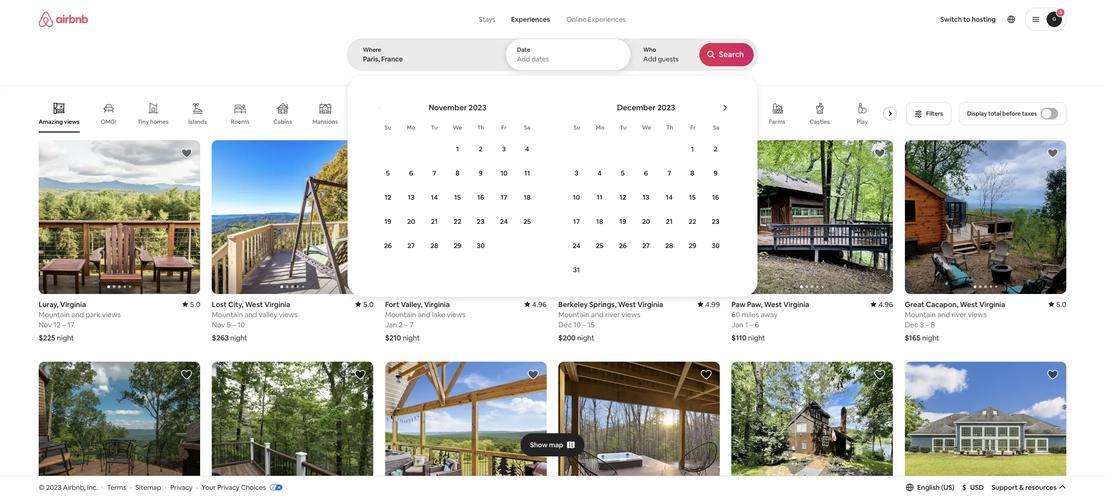 Task type: vqa. For each thing, say whether or not it's contained in the screenshot.


Task type: describe. For each thing, give the bounding box(es) containing it.
beachfront
[[355, 118, 385, 126]]

21 for 1st 21 button from left
[[431, 217, 438, 226]]

terms
[[107, 483, 126, 492]]

1 16 from the left
[[478, 193, 485, 202]]

24 for top 24 button
[[500, 217, 508, 226]]

night inside berkeley springs, west virginia mountain and river views dec 10 – 15 $200 night
[[578, 333, 595, 342]]

– inside fort valley, virginia mountain and lake views jan 2 – 7 $210 night
[[405, 320, 408, 329]]

– inside great cacapon, west virginia mountain and river views dec 3 – 8 $165 night
[[926, 320, 930, 329]]

mountain inside the luray, virginia mountain and park views nov 12 – 17 $225 night
[[39, 310, 70, 319]]

design
[[683, 118, 702, 126]]

west for cacapon,
[[961, 300, 979, 309]]

add to wishlist: fort valley, virginia image
[[528, 148, 539, 159]]

1 horizontal spatial 7
[[433, 169, 437, 178]]

13 for first 13 button from left
[[408, 193, 415, 202]]

2 5 button from the left
[[612, 162, 635, 185]]

$165
[[906, 333, 921, 342]]

your privacy choices
[[202, 483, 266, 492]]

10 inside lost city, west virginia mountain and valley views nov 5 – 10 $263 night
[[238, 320, 245, 329]]

experiences button
[[504, 10, 558, 29]]

5.0 out of 5 average rating image for luray, virginia mountain and park views nov 12 – 17 $225 night
[[182, 300, 200, 309]]

1 horizontal spatial 18
[[597, 217, 604, 226]]

0 vertical spatial 18
[[524, 193, 531, 202]]

1 privacy from the left
[[170, 483, 193, 492]]

night inside lost city, west virginia mountain and valley views nov 5 – 10 $263 night
[[230, 333, 248, 342]]

support
[[992, 483, 1019, 492]]

and for berkeley
[[591, 310, 604, 319]]

homes
[[150, 118, 169, 126]]

31
[[574, 266, 580, 274]]

december 2023
[[618, 103, 676, 113]]

2 9 from the left
[[714, 169, 718, 178]]

luray, virginia mountain and park views nov 12 – 17 $225 night
[[39, 300, 121, 342]]

– inside paw paw, west virginia 60 miles away jan 1 – 6 $110 night
[[750, 320, 754, 329]]

© 2023 airbnb, inc. ·
[[39, 483, 103, 492]]

13 for first 13 button from the right
[[643, 193, 650, 202]]

22 for 1st 22 button from the right
[[689, 217, 697, 226]]

0 vertical spatial 24 button
[[493, 210, 516, 233]]

add to wishlist: luray, virginia image
[[181, 148, 193, 159]]

sitemap link
[[136, 483, 161, 492]]

parks
[[516, 118, 531, 126]]

1 27 button from the left
[[400, 234, 423, 257]]

2 7 button from the left
[[658, 162, 681, 185]]

total
[[989, 110, 1002, 118]]

$200
[[559, 333, 576, 342]]

profile element
[[650, 0, 1067, 39]]

and inside the luray, virginia mountain and park views nov 12 – 17 $225 night
[[71, 310, 84, 319]]

– inside the luray, virginia mountain and park views nov 12 – 17 $225 night
[[62, 320, 66, 329]]

2023 for november
[[469, 103, 487, 113]]

river for cacapon,
[[952, 310, 967, 319]]

park
[[86, 310, 101, 319]]

1 23 button from the left
[[470, 210, 493, 233]]

1 19 button from the left
[[377, 210, 400, 233]]

4.96 out of 5 average rating image for paw paw, west virginia 60 miles away jan 1 – 6 $110 night
[[872, 300, 894, 309]]

2 th from the left
[[667, 124, 674, 132]]

support & resources button
[[992, 483, 1067, 492]]

2 privacy from the left
[[217, 483, 240, 492]]

west for springs,
[[619, 300, 636, 309]]

0 horizontal spatial 18 button
[[516, 186, 539, 209]]

1 horizontal spatial 12
[[385, 193, 392, 202]]

1 28 button from the left
[[423, 234, 446, 257]]

lost
[[212, 300, 227, 309]]

airbnb,
[[63, 483, 86, 492]]

0 horizontal spatial 11 button
[[516, 162, 539, 185]]

mountain for great
[[906, 310, 937, 319]]

views inside berkeley springs, west virginia mountain and river views dec 10 – 15 $200 night
[[622, 310, 641, 319]]

1 22 button from the left
[[446, 210, 470, 233]]

online
[[567, 15, 587, 24]]

10 inside berkeley springs, west virginia mountain and river views dec 10 – 15 $200 night
[[574, 320, 581, 329]]

1 21 button from the left
[[423, 210, 446, 233]]

0 vertical spatial 10 button
[[493, 162, 516, 185]]

2 20 button from the left
[[635, 210, 658, 233]]

2 8 button from the left
[[681, 162, 705, 185]]

Where field
[[363, 55, 490, 63]]

2 · from the left
[[130, 483, 132, 492]]

0 horizontal spatial 4 button
[[516, 137, 539, 161]]

1 30 from the left
[[477, 241, 485, 250]]

17 inside the luray, virginia mountain and park views nov 12 – 17 $225 night
[[67, 320, 74, 329]]

$ usd
[[963, 483, 985, 492]]

rooms
[[231, 118, 250, 126]]

trending
[[451, 118, 476, 126]]

add to wishlist: big pool, maryland image
[[1048, 369, 1060, 381]]

2023 for december
[[658, 103, 676, 113]]

river for springs,
[[606, 310, 621, 319]]

display
[[968, 110, 988, 118]]

and for great
[[938, 310, 951, 319]]

– inside lost city, west virginia mountain and valley views nov 5 – 10 $263 night
[[232, 320, 236, 329]]

ski-in/out
[[637, 118, 663, 126]]

switch to hosting
[[941, 15, 997, 24]]

4.96 for paw paw, west virginia 60 miles away jan 1 – 6 $110 night
[[879, 300, 894, 309]]

online experiences
[[567, 15, 626, 24]]

tiny homes
[[138, 118, 169, 126]]

2 tu from the left
[[621, 124, 627, 132]]

in/out
[[647, 118, 663, 126]]

virginia for paw paw, west virginia 60 miles away jan 1 – 6 $110 night
[[784, 300, 810, 309]]

2 for december 2023
[[714, 145, 718, 153]]

dec for dec 10 – 15
[[559, 320, 572, 329]]

3 inside great cacapon, west virginia mountain and river views dec 3 – 8 $165 night
[[921, 320, 925, 329]]

1 9 from the left
[[479, 169, 483, 178]]

inc.
[[87, 483, 98, 492]]

great
[[906, 300, 925, 309]]

cacapon,
[[927, 300, 959, 309]]

valley
[[259, 310, 278, 319]]

3 · from the left
[[165, 483, 167, 492]]

2 28 from the left
[[666, 241, 674, 250]]

paw,
[[748, 300, 763, 309]]

©
[[39, 483, 45, 492]]

2 21 button from the left
[[658, 210, 681, 233]]

add to wishlist: basye, virginia image
[[701, 369, 713, 381]]

1 vertical spatial 4 button
[[589, 162, 612, 185]]

display total before taxes
[[968, 110, 1038, 118]]

1 th from the left
[[478, 124, 485, 132]]

$110
[[732, 333, 747, 342]]

virginia for berkeley springs, west virginia mountain and river views dec 10 – 15 $200 night
[[638, 300, 664, 309]]

away
[[761, 310, 778, 319]]

2 14 button from the left
[[658, 186, 681, 209]]

december
[[618, 103, 656, 113]]

(us)
[[942, 483, 955, 492]]

4 for bottom 4 button
[[598, 169, 602, 178]]

$225
[[39, 333, 55, 342]]

nov inside lost city, west virginia mountain and valley views nov 5 – 10 $263 night
[[212, 320, 225, 329]]

1 29 from the left
[[454, 241, 462, 250]]

6 for second 6 "button" from the left
[[645, 169, 649, 178]]

8 inside great cacapon, west virginia mountain and river views dec 3 – 8 $165 night
[[932, 320, 936, 329]]

2 27 from the left
[[643, 241, 650, 250]]

show
[[531, 441, 548, 449]]

stays
[[479, 15, 496, 24]]

miles
[[742, 310, 760, 319]]

1 28 from the left
[[431, 241, 439, 250]]

1 vertical spatial 10 button
[[565, 186, 589, 209]]

2 experiences from the left
[[588, 15, 626, 24]]

2 horizontal spatial 15
[[690, 193, 696, 202]]

tiny
[[138, 118, 149, 126]]

1 sa from the left
[[524, 124, 531, 132]]

mountain inside fort valley, virginia mountain and lake views jan 2 – 7 $210 night
[[385, 310, 417, 319]]

show map
[[531, 441, 564, 449]]

guests
[[658, 55, 679, 63]]

before
[[1003, 110, 1022, 118]]

city,
[[228, 300, 244, 309]]

farms
[[770, 118, 786, 126]]

amazing
[[39, 118, 63, 126]]

fort
[[385, 300, 400, 309]]

$263
[[212, 333, 229, 342]]

add for add guests
[[644, 55, 657, 63]]

filters button
[[907, 102, 952, 125]]

6 for 1st 6 "button"
[[409, 169, 413, 178]]

fort valley, virginia mountain and lake views jan 2 – 7 $210 night
[[385, 300, 466, 342]]

1 13 button from the left
[[400, 186, 423, 209]]

0 horizontal spatial 8
[[456, 169, 460, 178]]

virginia inside fort valley, virginia mountain and lake views jan 2 – 7 $210 night
[[424, 300, 450, 309]]

4.99
[[706, 300, 721, 309]]

national
[[492, 118, 515, 126]]

2 19 button from the left
[[612, 210, 635, 233]]

1 7 button from the left
[[423, 162, 446, 185]]

2 button for november 2023
[[470, 137, 493, 161]]

views inside lost city, west virginia mountain and valley views nov 5 – 10 $263 night
[[279, 310, 298, 319]]

sitemap
[[136, 483, 161, 492]]

hosting
[[973, 15, 997, 24]]

your privacy choices link
[[202, 483, 283, 493]]

switch
[[941, 15, 963, 24]]

2 23 button from the left
[[705, 210, 728, 233]]

1 26 button from the left
[[377, 234, 400, 257]]

cabins
[[274, 118, 292, 126]]

1 14 from the left
[[431, 193, 438, 202]]

5.0 for luray, virginia mountain and park views nov 12 – 17 $225 night
[[190, 300, 200, 309]]

mountain for berkeley
[[559, 310, 590, 319]]

date
[[517, 46, 531, 54]]

springs,
[[590, 300, 617, 309]]

1 vertical spatial 25 button
[[589, 234, 612, 257]]

privacy link
[[170, 483, 193, 492]]

choices
[[241, 483, 266, 492]]

to
[[964, 15, 971, 24]]

2 26 from the left
[[619, 241, 627, 250]]

1 29 button from the left
[[446, 234, 470, 257]]

2 16 from the left
[[713, 193, 720, 202]]

2 12 button from the left
[[612, 186, 635, 209]]

1 vertical spatial 18 button
[[589, 210, 612, 233]]

1 6 button from the left
[[400, 162, 423, 185]]

your
[[202, 483, 216, 492]]

views inside group
[[64, 118, 80, 126]]

2 26 button from the left
[[612, 234, 635, 257]]

1 vertical spatial 24 button
[[565, 234, 589, 257]]

lake
[[432, 310, 446, 319]]

2 16 button from the left
[[705, 186, 728, 209]]

2 fr from the left
[[691, 124, 696, 132]]

national parks
[[492, 118, 531, 126]]

1 16 button from the left
[[470, 186, 493, 209]]

countryside
[[401, 118, 434, 126]]

omg!
[[101, 118, 116, 126]]

0 vertical spatial 11
[[525, 169, 531, 178]]

2 sa from the left
[[713, 124, 720, 132]]

paw
[[732, 300, 746, 309]]

night inside the luray, virginia mountain and park views nov 12 – 17 $225 night
[[57, 333, 74, 342]]

1 vertical spatial 25
[[596, 241, 604, 250]]

usd
[[971, 483, 985, 492]]

and inside fort valley, virginia mountain and lake views jan 2 – 7 $210 night
[[418, 310, 431, 319]]

1 vertical spatial 11
[[597, 193, 603, 202]]

what can we help you find? tab list
[[471, 10, 558, 29]]

4 for 4 button to the left
[[526, 145, 530, 153]]

night inside fort valley, virginia mountain and lake views jan 2 – 7 $210 night
[[403, 333, 420, 342]]

0 vertical spatial 25 button
[[516, 210, 539, 233]]

2 9 button from the left
[[705, 162, 728, 185]]

add to wishlist: rileyville, virginia image
[[181, 369, 193, 381]]

0 vertical spatial 25
[[524, 217, 531, 226]]

5.0 out of 5 average rating image
[[356, 300, 374, 309]]

group containing amazing views
[[39, 95, 901, 133]]

2 horizontal spatial 5
[[621, 169, 625, 178]]

1 · from the left
[[102, 483, 103, 492]]

mountain for lost
[[212, 310, 243, 319]]

7 inside fort valley, virginia mountain and lake views jan 2 – 7 $210 night
[[410, 320, 414, 329]]

– inside berkeley springs, west virginia mountain and river views dec 10 – 15 $200 night
[[583, 320, 587, 329]]

stays button
[[471, 10, 504, 29]]

1 8 button from the left
[[446, 162, 470, 185]]

play
[[857, 118, 869, 126]]



Task type: locate. For each thing, give the bounding box(es) containing it.
and left the valley
[[245, 310, 257, 319]]

1 vertical spatial 18
[[597, 217, 604, 226]]

2 20 from the left
[[643, 217, 651, 226]]

0 horizontal spatial 1
[[456, 145, 459, 153]]

november
[[429, 103, 467, 113]]

1 su from the left
[[385, 124, 392, 132]]

1 for december 2023
[[692, 145, 695, 153]]

1 5.0 from the left
[[190, 300, 200, 309]]

1 nov from the left
[[39, 320, 52, 329]]

who
[[644, 46, 657, 54]]

1 horizontal spatial 30
[[712, 241, 720, 250]]

1 horizontal spatial 5
[[386, 169, 390, 178]]

1 horizontal spatial 13
[[643, 193, 650, 202]]

1 horizontal spatial 8
[[691, 169, 695, 178]]

night
[[57, 333, 74, 342], [230, 333, 248, 342], [578, 333, 595, 342], [749, 333, 766, 342], [403, 333, 420, 342], [923, 333, 940, 342]]

0 horizontal spatial 20 button
[[400, 210, 423, 233]]

0 horizontal spatial 12 button
[[377, 186, 400, 209]]

1 horizontal spatial nov
[[212, 320, 225, 329]]

1 horizontal spatial 27 button
[[635, 234, 658, 257]]

7
[[433, 169, 437, 178], [668, 169, 672, 178], [410, 320, 414, 329]]

jan inside paw paw, west virginia 60 miles away jan 1 – 6 $110 night
[[732, 320, 744, 329]]

1 horizontal spatial 19 button
[[612, 210, 635, 233]]

dec inside berkeley springs, west virginia mountain and river views dec 10 – 15 $200 night
[[559, 320, 572, 329]]

river down springs,
[[606, 310, 621, 319]]

0 horizontal spatial 16
[[478, 193, 485, 202]]

1 horizontal spatial tu
[[621, 124, 627, 132]]

17 for the bottom 17 button
[[574, 217, 580, 226]]

privacy
[[170, 483, 193, 492], [217, 483, 240, 492]]

4.96 left berkeley
[[533, 300, 547, 309]]

1 horizontal spatial 25 button
[[589, 234, 612, 257]]

0 horizontal spatial 1 button
[[446, 137, 470, 161]]

views
[[64, 118, 80, 126], [102, 310, 121, 319], [279, 310, 298, 319], [622, 310, 641, 319], [447, 310, 466, 319], [969, 310, 988, 319]]

4 west from the left
[[961, 300, 979, 309]]

1 button for december 2023
[[681, 137, 705, 161]]

1 4.96 from the left
[[879, 300, 894, 309]]

0 horizontal spatial 10 button
[[493, 162, 516, 185]]

3
[[1060, 9, 1063, 15], [502, 145, 506, 153], [575, 169, 579, 178], [921, 320, 925, 329]]

treehouses
[[590, 118, 621, 126]]

west for city,
[[245, 300, 263, 309]]

2 28 button from the left
[[658, 234, 681, 257]]

experiences inside button
[[512, 15, 551, 24]]

night right $210
[[403, 333, 420, 342]]

1 horizontal spatial 12 button
[[612, 186, 635, 209]]

jan for jan 1 – 6
[[732, 320, 744, 329]]

0 horizontal spatial 27 button
[[400, 234, 423, 257]]

experiences right online
[[588, 15, 626, 24]]

1 – from the left
[[62, 320, 66, 329]]

2 mo from the left
[[596, 124, 605, 132]]

7 button
[[423, 162, 446, 185], [658, 162, 681, 185]]

1 15 button from the left
[[446, 186, 470, 209]]

1 down the miles
[[746, 320, 749, 329]]

0 horizontal spatial 29 button
[[446, 234, 470, 257]]

date add dates
[[517, 46, 549, 63]]

nov
[[39, 320, 52, 329], [212, 320, 225, 329]]

5.0
[[190, 300, 200, 309], [363, 300, 374, 309], [1057, 300, 1067, 309]]

2 23 from the left
[[712, 217, 720, 226]]

tu down november
[[431, 124, 438, 132]]

23 for first 23 button
[[477, 217, 485, 226]]

3 button
[[1026, 8, 1067, 31]]

0 horizontal spatial 14
[[431, 193, 438, 202]]

west inside paw paw, west virginia 60 miles away jan 1 – 6 $110 night
[[765, 300, 783, 309]]

1 19 from the left
[[385, 217, 392, 226]]

14
[[431, 193, 438, 202], [666, 193, 673, 202]]

dec
[[559, 320, 572, 329], [906, 320, 919, 329]]

2 horizontal spatial 7
[[668, 169, 672, 178]]

20 button
[[400, 210, 423, 233], [635, 210, 658, 233]]

west for paw,
[[765, 300, 783, 309]]

1 horizontal spatial 4.96 out of 5 average rating image
[[872, 300, 894, 309]]

4 night from the left
[[749, 333, 766, 342]]

19 for first 19 button from the right
[[620, 217, 627, 226]]

0 horizontal spatial 22 button
[[446, 210, 470, 233]]

1 mountain from the left
[[39, 310, 70, 319]]

and inside lost city, west virginia mountain and valley views nov 5 – 10 $263 night
[[245, 310, 257, 319]]

2023 up in/out
[[658, 103, 676, 113]]

15 inside berkeley springs, west virginia mountain and river views dec 10 – 15 $200 night
[[588, 320, 595, 329]]

virginia inside berkeley springs, west virginia mountain and river views dec 10 – 15 $200 night
[[638, 300, 664, 309]]

0 horizontal spatial 25
[[524, 217, 531, 226]]

dec inside great cacapon, west virginia mountain and river views dec 3 – 8 $165 night
[[906, 320, 919, 329]]

4.96 out of 5 average rating image left great
[[872, 300, 894, 309]]

1 9 button from the left
[[470, 162, 493, 185]]

virginia inside great cacapon, west virginia mountain and river views dec 3 – 8 $165 night
[[980, 300, 1006, 309]]

1 horizontal spatial su
[[574, 124, 581, 132]]

nov up the $263
[[212, 320, 225, 329]]

13
[[408, 193, 415, 202], [643, 193, 650, 202]]

0 horizontal spatial 9
[[479, 169, 483, 178]]

&
[[1020, 483, 1025, 492]]

1 horizontal spatial 16 button
[[705, 186, 728, 209]]

1 horizontal spatial river
[[952, 310, 967, 319]]

1 button down trending
[[446, 137, 470, 161]]

and inside berkeley springs, west virginia mountain and river views dec 10 – 15 $200 night
[[591, 310, 604, 319]]

19 button
[[377, 210, 400, 233], [612, 210, 635, 233]]

2 and from the left
[[245, 310, 257, 319]]

2 30 from the left
[[712, 241, 720, 250]]

6 night from the left
[[923, 333, 940, 342]]

1 horizontal spatial jan
[[732, 320, 744, 329]]

1 5 button from the left
[[377, 162, 400, 185]]

add to wishlist: wardensville, west virginia image
[[528, 369, 539, 381]]

experiences tab panel
[[347, 39, 1106, 297]]

0 vertical spatial 18 button
[[516, 186, 539, 209]]

1 inside paw paw, west virginia 60 miles away jan 1 – 6 $110 night
[[746, 320, 749, 329]]

1 horizontal spatial 22
[[689, 217, 697, 226]]

19 for first 19 button from the left
[[385, 217, 392, 226]]

25
[[524, 217, 531, 226], [596, 241, 604, 250]]

1 horizontal spatial 2 button
[[705, 137, 728, 161]]

12 button
[[377, 186, 400, 209], [612, 186, 635, 209]]

2 virginia from the left
[[265, 300, 291, 309]]

3 and from the left
[[591, 310, 604, 319]]

4.99 out of 5 average rating image
[[698, 300, 721, 309]]

0 vertical spatial 4
[[526, 145, 530, 153]]

1 night from the left
[[57, 333, 74, 342]]

5.0 for great cacapon, west virginia mountain and river views dec 3 – 8 $165 night
[[1057, 300, 1067, 309]]

2 30 button from the left
[[705, 234, 728, 257]]

we
[[453, 124, 462, 132], [643, 124, 652, 132]]

mountain inside great cacapon, west virginia mountain and river views dec 3 – 8 $165 night
[[906, 310, 937, 319]]

west inside lost city, west virginia mountain and valley views nov 5 – 10 $263 night
[[245, 300, 263, 309]]

0 vertical spatial 17 button
[[493, 186, 516, 209]]

1 27 from the left
[[408, 241, 415, 250]]

1 30 button from the left
[[470, 234, 493, 257]]

1 20 button from the left
[[400, 210, 423, 233]]

1 23 from the left
[[477, 217, 485, 226]]

jan inside fort valley, virginia mountain and lake views jan 2 – 7 $210 night
[[385, 320, 397, 329]]

virginia inside lost city, west virginia mountain and valley views nov 5 – 10 $263 night
[[265, 300, 291, 309]]

views inside great cacapon, west virginia mountain and river views dec 3 – 8 $165 night
[[969, 310, 988, 319]]

1 experiences from the left
[[512, 15, 551, 24]]

jan for jan 2 – 7
[[385, 320, 397, 329]]

2 6 button from the left
[[635, 162, 658, 185]]

virginia inside paw paw, west virginia 60 miles away jan 1 – 6 $110 night
[[784, 300, 810, 309]]

0 horizontal spatial 27
[[408, 241, 415, 250]]

4.96 for fort valley, virginia mountain and lake views jan 2 – 7 $210 night
[[533, 300, 547, 309]]

map
[[549, 441, 564, 449]]

0 horizontal spatial 21
[[431, 217, 438, 226]]

5 – from the left
[[405, 320, 408, 329]]

2023 up trending
[[469, 103, 487, 113]]

· left your
[[196, 483, 198, 492]]

2 13 button from the left
[[635, 186, 658, 209]]

28
[[431, 241, 439, 250], [666, 241, 674, 250]]

1 horizontal spatial 27
[[643, 241, 650, 250]]

2 27 button from the left
[[635, 234, 658, 257]]

castles
[[810, 118, 831, 126]]

group
[[39, 95, 901, 133], [39, 140, 200, 294], [212, 140, 374, 294], [385, 140, 547, 294], [559, 140, 721, 294], [732, 140, 1056, 294], [906, 140, 1067, 294], [39, 362, 200, 499], [212, 362, 374, 499], [385, 362, 547, 499], [559, 362, 721, 499], [732, 362, 1056, 499], [906, 362, 1067, 499]]

1 for november 2023
[[456, 145, 459, 153]]

add inside the date add dates
[[517, 55, 531, 63]]

1 4.96 out of 5 average rating image from the left
[[872, 300, 894, 309]]

1 vertical spatial 11 button
[[589, 186, 612, 209]]

1 horizontal spatial 5.0
[[363, 300, 374, 309]]

add to wishlist: great cacapon, west virginia image
[[1048, 148, 1060, 159]]

river inside great cacapon, west virginia mountain and river views dec 3 – 8 $165 night
[[952, 310, 967, 319]]

24
[[500, 217, 508, 226], [573, 241, 581, 250]]

1 horizontal spatial 29
[[689, 241, 697, 250]]

islands
[[188, 118, 207, 126]]

add to wishlist: paw paw, west virginia image
[[875, 148, 886, 159]]

1 horizontal spatial 17 button
[[565, 210, 589, 233]]

11
[[525, 169, 531, 178], [597, 193, 603, 202]]

0 horizontal spatial 17
[[67, 320, 74, 329]]

24 button
[[493, 210, 516, 233], [565, 234, 589, 257]]

· right terms link
[[130, 483, 132, 492]]

mountain down luray,
[[39, 310, 70, 319]]

online experiences link
[[558, 10, 635, 29]]

· left privacy link
[[165, 483, 167, 492]]

23 for first 23 button from the right
[[712, 217, 720, 226]]

4 · from the left
[[196, 483, 198, 492]]

privacy left your
[[170, 483, 193, 492]]

dec up $165 at the right bottom of page
[[906, 320, 919, 329]]

2 22 button from the left
[[681, 210, 705, 233]]

1 horizontal spatial 15
[[588, 320, 595, 329]]

2 15 button from the left
[[681, 186, 705, 209]]

mo right the beachfront
[[407, 124, 416, 132]]

add down who
[[644, 55, 657, 63]]

and left lake
[[418, 310, 431, 319]]

ski-
[[637, 118, 647, 126]]

$
[[963, 483, 967, 492]]

0 horizontal spatial 4
[[526, 145, 530, 153]]

0 horizontal spatial 8 button
[[446, 162, 470, 185]]

night right $110
[[749, 333, 766, 342]]

1 12 button from the left
[[377, 186, 400, 209]]

0 horizontal spatial 7 button
[[423, 162, 446, 185]]

4.96 left great
[[879, 300, 894, 309]]

night right $165 at the right bottom of page
[[923, 333, 940, 342]]

resources
[[1026, 483, 1058, 492]]

0 horizontal spatial 19
[[385, 217, 392, 226]]

and
[[71, 310, 84, 319], [245, 310, 257, 319], [591, 310, 604, 319], [418, 310, 431, 319], [938, 310, 951, 319]]

1 mo from the left
[[407, 124, 416, 132]]

west inside berkeley springs, west virginia mountain and river views dec 10 – 15 $200 night
[[619, 300, 636, 309]]

4.96 out of 5 average rating image left berkeley
[[525, 300, 547, 309]]

1 jan from the left
[[732, 320, 744, 329]]

mountain inside berkeley springs, west virginia mountain and river views dec 10 – 15 $200 night
[[559, 310, 590, 319]]

experiences
[[512, 15, 551, 24], [588, 15, 626, 24]]

6 button
[[400, 162, 423, 185], [635, 162, 658, 185]]

0 vertical spatial 11 button
[[516, 162, 539, 185]]

5.0 out of 5 average rating image for great cacapon, west virginia mountain and river views dec 3 – 8 $165 night
[[1049, 300, 1067, 309]]

4 – from the left
[[750, 320, 754, 329]]

none search field containing november 2023
[[347, 0, 1106, 297]]

1 horizontal spatial 26
[[619, 241, 627, 250]]

english
[[918, 483, 941, 492]]

we down 'november 2023'
[[453, 124, 462, 132]]

· right inc.
[[102, 483, 103, 492]]

15 button
[[446, 186, 470, 209], [681, 186, 705, 209]]

5.0 out of 5 average rating image
[[182, 300, 200, 309], [1049, 300, 1067, 309]]

5 mountain from the left
[[906, 310, 937, 319]]

paw paw, west virginia 60 miles away jan 1 – 6 $110 night
[[732, 300, 810, 342]]

2 horizontal spatial 1
[[746, 320, 749, 329]]

tu
[[431, 124, 438, 132], [621, 124, 627, 132]]

0 horizontal spatial 15
[[455, 193, 461, 202]]

river down the cacapon,
[[952, 310, 967, 319]]

2 1 button from the left
[[681, 137, 705, 161]]

0 horizontal spatial 5 button
[[377, 162, 400, 185]]

experiences up "date"
[[512, 15, 551, 24]]

2 inside fort valley, virginia mountain and lake views jan 2 – 7 $210 night
[[399, 320, 403, 329]]

english (us)
[[918, 483, 955, 492]]

20 for second 20 button from right
[[407, 217, 415, 226]]

0 vertical spatial 17
[[501, 193, 508, 202]]

6 inside paw paw, west virginia 60 miles away jan 1 – 6 $110 night
[[755, 320, 760, 329]]

1 horizontal spatial 26 button
[[612, 234, 635, 257]]

privacy right your
[[217, 483, 240, 492]]

lost city, west virginia mountain and valley views nov 5 – 10 $263 night
[[212, 300, 298, 342]]

night right $225
[[57, 333, 74, 342]]

1 we from the left
[[453, 124, 462, 132]]

calendar application
[[359, 92, 1106, 284]]

16
[[478, 193, 485, 202], [713, 193, 720, 202]]

1 horizontal spatial 19
[[620, 217, 627, 226]]

mountain down fort
[[385, 310, 417, 319]]

views inside fort valley, virginia mountain and lake views jan 2 – 7 $210 night
[[447, 310, 466, 319]]

lakefront
[[547, 118, 574, 126]]

luray,
[[39, 300, 59, 309]]

1 vertical spatial 24
[[573, 241, 581, 250]]

2 5.0 from the left
[[363, 300, 374, 309]]

2 su from the left
[[574, 124, 581, 132]]

mountain down great
[[906, 310, 937, 319]]

add inside who add guests
[[644, 55, 657, 63]]

add down "date"
[[517, 55, 531, 63]]

1 tu from the left
[[431, 124, 438, 132]]

1 horizontal spatial 9 button
[[705, 162, 728, 185]]

1 river from the left
[[606, 310, 621, 319]]

th right in/out
[[667, 124, 674, 132]]

mo right lakefront
[[596, 124, 605, 132]]

0 horizontal spatial th
[[478, 124, 485, 132]]

and down springs,
[[591, 310, 604, 319]]

1 button down design
[[681, 137, 705, 161]]

3 virginia from the left
[[638, 300, 664, 309]]

1 horizontal spatial 14
[[666, 193, 673, 202]]

add to wishlist: waterford, virginia image
[[354, 369, 366, 381]]

5 inside lost city, west virginia mountain and valley views nov 5 – 10 $263 night
[[227, 320, 231, 329]]

2 4.96 from the left
[[533, 300, 547, 309]]

1 21 from the left
[[431, 217, 438, 226]]

jan down 60
[[732, 320, 744, 329]]

0 horizontal spatial jan
[[385, 320, 397, 329]]

15
[[455, 193, 461, 202], [690, 193, 696, 202], [588, 320, 595, 329]]

2 19 from the left
[[620, 217, 627, 226]]

0 horizontal spatial 6
[[409, 169, 413, 178]]

1 horizontal spatial privacy
[[217, 483, 240, 492]]

1 dec from the left
[[559, 320, 572, 329]]

1 button for november 2023
[[446, 137, 470, 161]]

12 inside the luray, virginia mountain and park views nov 12 – 17 $225 night
[[53, 320, 61, 329]]

sa right national
[[524, 124, 531, 132]]

1 horizontal spatial add
[[644, 55, 657, 63]]

1 and from the left
[[71, 310, 84, 319]]

west
[[245, 300, 263, 309], [619, 300, 636, 309], [765, 300, 783, 309], [961, 300, 979, 309]]

None search field
[[347, 0, 1106, 297]]

5 night from the left
[[403, 333, 420, 342]]

1 horizontal spatial 15 button
[[681, 186, 705, 209]]

1 horizontal spatial 29 button
[[681, 234, 705, 257]]

0 horizontal spatial 12
[[53, 320, 61, 329]]

2 mountain from the left
[[212, 310, 243, 319]]

5 virginia from the left
[[424, 300, 450, 309]]

nov up $225
[[39, 320, 52, 329]]

dec for dec 3 – 8
[[906, 320, 919, 329]]

mountain down lost
[[212, 310, 243, 319]]

2 button
[[470, 137, 493, 161], [705, 137, 728, 161]]

sa right design
[[713, 124, 720, 132]]

amazing views
[[39, 118, 80, 126]]

night right the $263
[[230, 333, 248, 342]]

1 horizontal spatial 28 button
[[658, 234, 681, 257]]

add for add dates
[[517, 55, 531, 63]]

2 14 from the left
[[666, 193, 673, 202]]

1 26 from the left
[[384, 241, 392, 250]]

2 5.0 out of 5 average rating image from the left
[[1049, 300, 1067, 309]]

17 for 17 button to the top
[[501, 193, 508, 202]]

west right the cacapon,
[[961, 300, 979, 309]]

24 for bottommost 24 button
[[573, 241, 581, 250]]

fr right in/out
[[691, 124, 696, 132]]

and down the cacapon,
[[938, 310, 951, 319]]

2 29 button from the left
[[681, 234, 705, 257]]

su right lakefront
[[574, 124, 581, 132]]

west inside great cacapon, west virginia mountain and river views dec 3 – 8 $165 night
[[961, 300, 979, 309]]

1 horizontal spatial 7 button
[[658, 162, 681, 185]]

night right $200
[[578, 333, 595, 342]]

0 horizontal spatial experiences
[[512, 15, 551, 24]]

who add guests
[[644, 46, 679, 63]]

add to wishlist: annapolis, maryland image
[[875, 369, 886, 381]]

sa
[[524, 124, 531, 132], [713, 124, 720, 132]]

west right springs,
[[619, 300, 636, 309]]

0 horizontal spatial 26
[[384, 241, 392, 250]]

1 horizontal spatial th
[[667, 124, 674, 132]]

0 horizontal spatial 19 button
[[377, 210, 400, 233]]

virginia for lost city, west virginia mountain and valley views nov 5 – 10 $263 night
[[265, 300, 291, 309]]

1 horizontal spatial 6 button
[[635, 162, 658, 185]]

2 21 from the left
[[666, 217, 673, 226]]

nov inside the luray, virginia mountain and park views nov 12 – 17 $225 night
[[39, 320, 52, 329]]

4.96 out of 5 average rating image
[[872, 300, 894, 309], [525, 300, 547, 309]]

river inside berkeley springs, west virginia mountain and river views dec 10 – 15 $200 night
[[606, 310, 621, 319]]

2 4.96 out of 5 average rating image from the left
[[525, 300, 547, 309]]

3 button
[[493, 137, 516, 161], [565, 162, 589, 185]]

2 add from the left
[[644, 55, 657, 63]]

0 horizontal spatial 30
[[477, 241, 485, 250]]

1 down trending
[[456, 145, 459, 153]]

virginia for great cacapon, west virginia mountain and river views dec 3 – 8 $165 night
[[980, 300, 1006, 309]]

views inside the luray, virginia mountain and park views nov 12 – 17 $225 night
[[102, 310, 121, 319]]

3 – from the left
[[583, 320, 587, 329]]

tu left ski-
[[621, 124, 627, 132]]

17
[[501, 193, 508, 202], [574, 217, 580, 226], [67, 320, 74, 329]]

0 horizontal spatial 2023
[[46, 483, 62, 492]]

fr left parks on the top left
[[502, 124, 507, 132]]

31 button
[[565, 258, 589, 282]]

th right trending
[[478, 124, 485, 132]]

1 horizontal spatial 30 button
[[705, 234, 728, 257]]

support & resources
[[992, 483, 1058, 492]]

0 horizontal spatial 2
[[399, 320, 403, 329]]

west up the valley
[[245, 300, 263, 309]]

2 horizontal spatial 12
[[620, 193, 627, 202]]

0 horizontal spatial 5.0 out of 5 average rating image
[[182, 300, 200, 309]]

th
[[478, 124, 485, 132], [667, 124, 674, 132]]

and left the park
[[71, 310, 84, 319]]

2 we from the left
[[643, 124, 652, 132]]

terms link
[[107, 483, 126, 492]]

30 button
[[470, 234, 493, 257], [705, 234, 728, 257]]

0 horizontal spatial 16 button
[[470, 186, 493, 209]]

0 horizontal spatial 6 button
[[400, 162, 423, 185]]

4 button
[[516, 137, 539, 161], [589, 162, 612, 185]]

1 virginia from the left
[[60, 300, 86, 309]]

4.96 out of 5 average rating image for fort valley, virginia mountain and lake views jan 2 – 7 $210 night
[[525, 300, 547, 309]]

jan
[[732, 320, 744, 329], [385, 320, 397, 329]]

jan up $210
[[385, 320, 397, 329]]

and inside great cacapon, west virginia mountain and river views dec 3 – 8 $165 night
[[938, 310, 951, 319]]

2023 for ©
[[46, 483, 62, 492]]

1 2 button from the left
[[470, 137, 493, 161]]

1 horizontal spatial 2
[[479, 145, 483, 153]]

2 29 from the left
[[689, 241, 697, 250]]

21 for 1st 21 button from right
[[666, 217, 673, 226]]

1 fr from the left
[[502, 124, 507, 132]]

english (us) button
[[906, 483, 955, 492]]

2 for november 2023
[[479, 145, 483, 153]]

dec up $200
[[559, 320, 572, 329]]

0 horizontal spatial 11
[[525, 169, 531, 178]]

18 button
[[516, 186, 539, 209], [589, 210, 612, 233]]

we down december 2023
[[643, 124, 652, 132]]

8
[[456, 169, 460, 178], [691, 169, 695, 178], [932, 320, 936, 329]]

show map button
[[521, 433, 585, 457]]

berkeley
[[559, 300, 588, 309]]

mountain
[[39, 310, 70, 319], [212, 310, 243, 319], [559, 310, 590, 319], [385, 310, 417, 319], [906, 310, 937, 319]]

0 horizontal spatial 23
[[477, 217, 485, 226]]

night inside paw paw, west virginia 60 miles away jan 1 – 6 $110 night
[[749, 333, 766, 342]]

november 2023
[[429, 103, 487, 113]]

10
[[501, 169, 508, 178], [573, 193, 580, 202], [238, 320, 245, 329], [574, 320, 581, 329]]

60
[[732, 310, 741, 319]]

1 horizontal spatial 18 button
[[589, 210, 612, 233]]

1 13 from the left
[[408, 193, 415, 202]]

1 1 button from the left
[[446, 137, 470, 161]]

west up away
[[765, 300, 783, 309]]

2 button for december 2023
[[705, 137, 728, 161]]

mountain inside lost city, west virginia mountain and valley views nov 5 – 10 $263 night
[[212, 310, 243, 319]]

22 for second 22 button from right
[[454, 217, 462, 226]]

2023 right ©
[[46, 483, 62, 492]]

20 for 1st 20 button from the right
[[643, 217, 651, 226]]

filters
[[927, 110, 944, 118]]

1 down design
[[692, 145, 695, 153]]

virginia inside the luray, virginia mountain and park views nov 12 – 17 $225 night
[[60, 300, 86, 309]]

3 mountain from the left
[[559, 310, 590, 319]]

night inside great cacapon, west virginia mountain and river views dec 3 – 8 $165 night
[[923, 333, 940, 342]]

5.0 for lost city, west virginia mountain and valley views nov 5 – 10 $263 night
[[363, 300, 374, 309]]

3 inside dropdown button
[[1060, 9, 1063, 15]]

9 button
[[470, 162, 493, 185], [705, 162, 728, 185]]

1 horizontal spatial 23
[[712, 217, 720, 226]]

0 horizontal spatial 7
[[410, 320, 414, 329]]

and for lost
[[245, 310, 257, 319]]

1 horizontal spatial 5 button
[[612, 162, 635, 185]]

0 horizontal spatial 3 button
[[493, 137, 516, 161]]

mountain down berkeley
[[559, 310, 590, 319]]

1 14 button from the left
[[423, 186, 446, 209]]

1 vertical spatial 17 button
[[565, 210, 589, 233]]

su left countryside
[[385, 124, 392, 132]]

–
[[62, 320, 66, 329], [232, 320, 236, 329], [583, 320, 587, 329], [750, 320, 754, 329], [405, 320, 408, 329], [926, 320, 930, 329]]

0 horizontal spatial 28
[[431, 241, 439, 250]]

0 vertical spatial 3 button
[[493, 137, 516, 161]]

1 vertical spatial 3 button
[[565, 162, 589, 185]]



